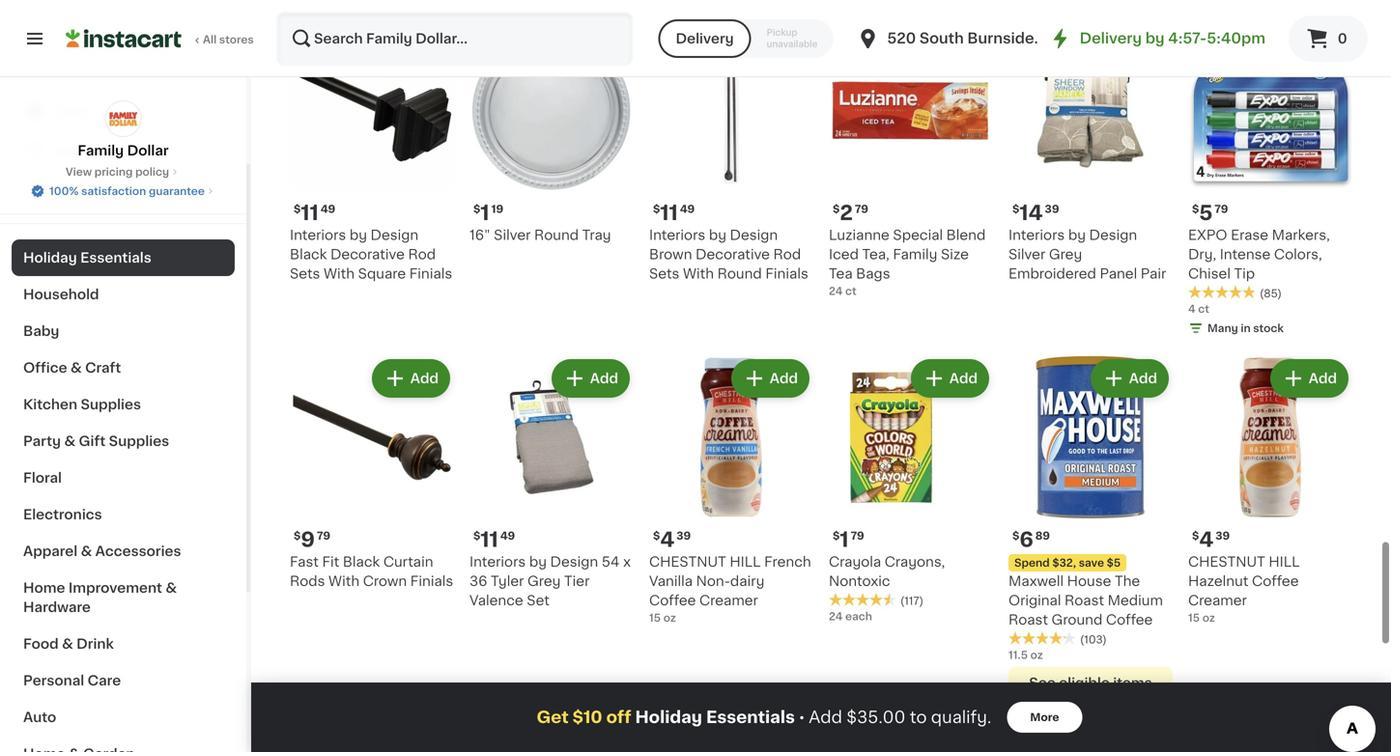 Task type: describe. For each thing, give the bounding box(es) containing it.
49 for interiors by design 54 x 36 tyler grey tier valence set
[[500, 531, 515, 541]]

0 horizontal spatial silver
[[494, 228, 531, 242]]

maxwell house the original roast medium roast ground coffee
[[1009, 575, 1163, 627]]

tip
[[1234, 267, 1255, 281]]

$ 6 89
[[1012, 530, 1050, 550]]

interiors by design brown decorative rod sets with round finials
[[649, 228, 808, 281]]

0
[[1338, 32, 1347, 45]]

add for interiors by design 54 x 36 tyler grey tier valence set
[[590, 372, 618, 385]]

1 horizontal spatial ct
[[1198, 304, 1209, 314]]

more
[[1030, 712, 1059, 723]]

$ for chestnut hill french vanilla non-dairy coffee creamer
[[653, 531, 660, 541]]

iced
[[829, 248, 859, 261]]

$32,
[[1052, 558, 1076, 568]]

food
[[23, 638, 59, 651]]

15 inside 'chestnut hill french vanilla non-dairy coffee creamer 15 oz'
[[649, 613, 661, 624]]

5:40pm
[[1207, 31, 1265, 45]]

1 vertical spatial supplies
[[109, 435, 169, 448]]

rods
[[290, 575, 325, 588]]

ct inside luzianne special blend iced tea, family size tea bags 24 ct
[[845, 286, 857, 297]]

$10
[[573, 710, 602, 726]]

product group containing 14
[[1009, 28, 1173, 284]]

set
[[527, 594, 550, 608]]

dairy
[[730, 575, 764, 588]]

family dollar logo image
[[105, 100, 142, 137]]

by for black
[[350, 228, 367, 242]]

0 vertical spatial family
[[78, 144, 124, 157]]

$ 11 49 for interiors by design black decorative rod sets with square finials
[[294, 203, 335, 223]]

view pricing policy link
[[66, 164, 181, 180]]

hill for hazelnut
[[1269, 555, 1300, 569]]

original
[[1009, 594, 1061, 608]]

fast
[[290, 555, 319, 569]]

$ for 16" silver round tray
[[473, 204, 480, 214]]

$ for expo erase markers, dry, intense colors, chisel tip
[[1192, 204, 1199, 214]]

tier
[[564, 575, 590, 588]]

$ for interiors by design 54 x 36 tyler grey tier valence set
[[473, 531, 480, 541]]

luzianne
[[829, 228, 890, 242]]

24 inside luzianne special blend iced tea, family size tea bags 24 ct
[[829, 286, 843, 297]]

shop link
[[12, 93, 235, 131]]

product group containing 5
[[1188, 28, 1352, 340]]

items
[[1113, 677, 1152, 690]]

hardware
[[23, 601, 91, 614]]

15 inside chestnut hill hazelnut coffee creamer 15 oz
[[1188, 613, 1200, 624]]

dry,
[[1188, 248, 1216, 261]]

1 for 16"
[[480, 203, 489, 223]]

south
[[920, 31, 964, 45]]

11.5
[[1009, 650, 1028, 661]]

delivery by 4:57-5:40pm
[[1080, 31, 1265, 45]]

with for brown
[[683, 267, 714, 281]]

$ for interiors by design brown decorative rod sets with round finials
[[653, 204, 660, 214]]

special
[[893, 228, 943, 242]]

apparel
[[23, 545, 77, 558]]

$ 5 79
[[1192, 203, 1228, 223]]

add for chestnut hill hazelnut coffee creamer
[[1309, 372, 1337, 385]]

to
[[910, 710, 927, 726]]

holiday inside treatment tracker modal dialog
[[635, 710, 702, 726]]

$ 11 49 for interiors by design brown decorative rod sets with round finials
[[653, 203, 695, 223]]

spend $32, save $5
[[1014, 558, 1121, 568]]

79 for 5
[[1215, 204, 1228, 214]]

embroidered
[[1009, 267, 1096, 281]]

kitchen
[[23, 398, 77, 412]]

1 for crayola
[[840, 530, 849, 550]]

by for silver
[[1068, 228, 1086, 242]]

grey inside interiors by design silver grey embroidered panel pair
[[1049, 248, 1082, 261]]

add inside treatment tracker modal dialog
[[809, 710, 842, 726]]

chestnut hill french vanilla non-dairy coffee creamer 15 oz
[[649, 555, 811, 624]]

x
[[623, 555, 631, 569]]

floral link
[[12, 460, 235, 497]]

19
[[491, 204, 503, 214]]

0 vertical spatial roast
[[1065, 594, 1104, 608]]

520
[[887, 31, 916, 45]]

sets for interiors by design black decorative rod sets with square finials
[[290, 267, 320, 281]]

apparel & accessories link
[[12, 533, 235, 570]]

& for gift
[[64, 435, 75, 448]]

qualify.
[[931, 710, 991, 726]]

office & craft link
[[12, 350, 235, 386]]

drink
[[76, 638, 114, 651]]

interiors for interiors by design silver grey embroidered panel pair
[[1009, 228, 1065, 242]]

each
[[845, 611, 872, 622]]

520 south burnside avenue button
[[856, 12, 1094, 66]]

2
[[840, 203, 853, 223]]

dollar
[[127, 144, 169, 157]]

coffee inside maxwell house the original roast medium roast ground coffee
[[1106, 613, 1153, 627]]

spend
[[1014, 558, 1050, 568]]

$ 1 19
[[473, 203, 503, 223]]

39 for chestnut hill french vanilla non-dairy coffee creamer
[[676, 531, 691, 541]]

view pricing policy
[[66, 167, 169, 177]]

in
[[1241, 323, 1251, 334]]

all
[[203, 34, 217, 45]]

home
[[23, 582, 65, 595]]

buy it again
[[54, 144, 136, 157]]

add for fast fit black curtain rods with crown finials
[[410, 372, 439, 385]]

all stores link
[[66, 12, 255, 66]]

$ 4 39 for chestnut hill hazelnut coffee creamer
[[1192, 530, 1230, 550]]

6
[[1019, 530, 1033, 550]]

49 for interiors by design brown decorative rod sets with round finials
[[680, 204, 695, 214]]

chestnut for vanilla
[[649, 555, 726, 569]]

16" silver round tray
[[469, 228, 611, 242]]

all stores
[[203, 34, 254, 45]]

100% satisfaction guarantee button
[[30, 180, 216, 199]]

holiday essentials link
[[12, 240, 235, 276]]

house
[[1067, 575, 1111, 588]]

care
[[88, 674, 121, 688]]

oz inside chestnut hill hazelnut coffee creamer 15 oz
[[1202, 613, 1215, 624]]

black inside interiors by design black decorative rod sets with square finials
[[290, 248, 327, 261]]

off
[[606, 710, 631, 726]]

get $10 off holiday essentials • add $35.00 to qualify.
[[537, 710, 991, 726]]

89
[[1035, 531, 1050, 541]]

medium
[[1108, 594, 1163, 608]]

& for accessories
[[81, 545, 92, 558]]

nontoxic
[[829, 575, 890, 588]]

maxwell
[[1009, 575, 1064, 588]]

chisel
[[1188, 267, 1231, 281]]

add for interiors by design brown decorative rod sets with round finials
[[770, 45, 798, 58]]

crayons,
[[885, 555, 945, 569]]

party
[[23, 435, 61, 448]]

design for interiors by design silver grey embroidered panel pair
[[1089, 228, 1137, 242]]

see
[[1029, 677, 1056, 690]]

4 for chestnut hill hazelnut coffee creamer
[[1199, 530, 1214, 550]]

11 for interiors by design brown decorative rod sets with round finials
[[660, 203, 678, 223]]

product group containing 9
[[290, 355, 454, 591]]

24 each
[[829, 611, 872, 622]]

0 horizontal spatial round
[[534, 228, 579, 242]]

product group containing 2
[[829, 28, 993, 299]]

buy
[[54, 144, 82, 157]]

add for crayola crayons, nontoxic
[[949, 372, 978, 385]]

16"
[[469, 228, 490, 242]]

$ for interiors by design silver grey embroidered panel pair
[[1012, 204, 1019, 214]]

add button for fast fit black curtain rods with crown finials
[[374, 361, 448, 396]]

(85)
[[1260, 288, 1282, 299]]

avenue
[[1038, 31, 1094, 45]]

1 horizontal spatial 4
[[1188, 304, 1196, 314]]

coffee inside chestnut hill hazelnut coffee creamer 15 oz
[[1252, 575, 1299, 588]]

hill for french
[[730, 555, 761, 569]]

Search field
[[278, 14, 631, 64]]

with inside fast fit black curtain rods with crown finials
[[328, 575, 359, 588]]

product group containing 6
[[1009, 355, 1173, 700]]

design for interiors by design black decorative rod sets with square finials
[[370, 228, 418, 242]]

many in stock
[[1208, 323, 1284, 334]]

expo erase markers, dry, intense colors, chisel tip
[[1188, 228, 1330, 281]]



Task type: locate. For each thing, give the bounding box(es) containing it.
roast down house
[[1065, 594, 1104, 608]]

1 horizontal spatial 11
[[480, 530, 498, 550]]

guarantee
[[149, 186, 205, 197]]

oz down vanilla
[[663, 613, 676, 624]]

$ for spend $32, save $5
[[1012, 531, 1019, 541]]

add button for chestnut hill french vanilla non-dairy coffee creamer
[[733, 361, 808, 396]]

supplies up floral link
[[109, 435, 169, 448]]

2 horizontal spatial coffee
[[1252, 575, 1299, 588]]

personal care
[[23, 674, 121, 688]]

2 vertical spatial coffee
[[1106, 613, 1153, 627]]

decorative for round
[[696, 248, 770, 261]]

finials for interiors by design brown decorative rod sets with round finials
[[765, 267, 808, 281]]

$ for luzianne special blend iced tea, family size tea bags
[[833, 204, 840, 214]]

add button for expo erase markers, dry, intense colors, chisel tip
[[1272, 34, 1347, 69]]

1 15 from the left
[[649, 613, 661, 624]]

2 horizontal spatial 11
[[660, 203, 678, 223]]

0 horizontal spatial 39
[[676, 531, 691, 541]]

0 horizontal spatial grey
[[527, 575, 561, 588]]

interiors for interiors by design 54 x 36 tyler grey tier valence set
[[469, 555, 526, 569]]

0 horizontal spatial black
[[290, 248, 327, 261]]

1 horizontal spatial hill
[[1269, 555, 1300, 569]]

2 horizontal spatial $ 11 49
[[653, 203, 695, 223]]

$ up fast
[[294, 531, 301, 541]]

1 horizontal spatial essentials
[[706, 710, 795, 726]]

24
[[829, 286, 843, 297], [829, 611, 843, 622]]

0 vertical spatial holiday
[[23, 251, 77, 265]]

1 horizontal spatial holiday
[[635, 710, 702, 726]]

delivery for delivery
[[676, 32, 734, 45]]

1 vertical spatial coffee
[[649, 594, 696, 608]]

1 horizontal spatial oz
[[1030, 650, 1043, 661]]

2 24 from the top
[[829, 611, 843, 622]]

essentials inside treatment tracker modal dialog
[[706, 710, 795, 726]]

0 horizontal spatial 11
[[301, 203, 319, 223]]

oz inside 'chestnut hill french vanilla non-dairy coffee creamer 15 oz'
[[663, 613, 676, 624]]

2 15 from the left
[[1188, 613, 1200, 624]]

markers,
[[1272, 228, 1330, 242]]

$ up hazelnut at right bottom
[[1192, 531, 1199, 541]]

$ for interiors by design black decorative rod sets with square finials
[[294, 204, 301, 214]]

roast down 'original'
[[1009, 613, 1048, 627]]

baby link
[[12, 313, 235, 350]]

silver up embroidered
[[1009, 248, 1045, 261]]

1 horizontal spatial 49
[[500, 531, 515, 541]]

$ left 89
[[1012, 531, 1019, 541]]

kitchen supplies
[[23, 398, 141, 412]]

24 down 'tea'
[[829, 286, 843, 297]]

4 up vanilla
[[660, 530, 675, 550]]

decorative inside interiors by design brown decorative rod sets with round finials
[[696, 248, 770, 261]]

0 horizontal spatial oz
[[663, 613, 676, 624]]

holiday right off
[[635, 710, 702, 726]]

delivery inside button
[[676, 32, 734, 45]]

& for craft
[[71, 361, 82, 375]]

finials
[[409, 267, 452, 281], [765, 267, 808, 281], [410, 575, 453, 588]]

& down accessories at the bottom left of the page
[[165, 582, 177, 595]]

39 up vanilla
[[676, 531, 691, 541]]

rod for round
[[773, 248, 801, 261]]

0 horizontal spatial 1
[[480, 203, 489, 223]]

& right apparel
[[81, 545, 92, 558]]

0 horizontal spatial 4
[[660, 530, 675, 550]]

49 up interiors by design black decorative rod sets with square finials
[[321, 204, 335, 214]]

1 chestnut from the left
[[649, 555, 726, 569]]

1 horizontal spatial $ 4 39
[[1192, 530, 1230, 550]]

improvement
[[68, 582, 162, 595]]

$ 4 39 up hazelnut at right bottom
[[1192, 530, 1230, 550]]

with down fit
[[328, 575, 359, 588]]

chestnut up vanilla
[[649, 555, 726, 569]]

1 horizontal spatial 1
[[840, 530, 849, 550]]

& left craft
[[71, 361, 82, 375]]

0 horizontal spatial 15
[[649, 613, 661, 624]]

coffee down medium
[[1106, 613, 1153, 627]]

with inside interiors by design black decorative rod sets with square finials
[[324, 267, 355, 281]]

$ inside $ 9 79
[[294, 531, 301, 541]]

view
[[66, 167, 92, 177]]

sets for interiors by design brown decorative rod sets with round finials
[[649, 267, 680, 281]]

15 down hazelnut at right bottom
[[1188, 613, 1200, 624]]

stock
[[1253, 323, 1284, 334]]

coffee right hazelnut at right bottom
[[1252, 575, 1299, 588]]

15 down vanilla
[[649, 613, 661, 624]]

11 for interiors by design black decorative rod sets with square finials
[[301, 203, 319, 223]]

1 horizontal spatial coffee
[[1106, 613, 1153, 627]]

decorative for square
[[330, 248, 405, 261]]

see eligible items
[[1029, 677, 1152, 690]]

1 $ 4 39 from the left
[[653, 530, 691, 550]]

0 horizontal spatial creamer
[[699, 594, 758, 608]]

square
[[358, 267, 406, 281]]

add for luzianne special blend iced tea, family size tea bags
[[949, 45, 978, 58]]

0 vertical spatial essentials
[[80, 251, 151, 265]]

5
[[1199, 203, 1213, 223]]

essentials left •
[[706, 710, 795, 726]]

0 vertical spatial 1
[[480, 203, 489, 223]]

vanilla
[[649, 575, 693, 588]]

$ left 19
[[473, 204, 480, 214]]

39 for chestnut hill hazelnut coffee creamer
[[1215, 531, 1230, 541]]

by inside interiors by design brown decorative rod sets with round finials
[[709, 228, 726, 242]]

39 for interiors by design silver grey embroidered panel pair
[[1045, 204, 1059, 214]]

2 horizontal spatial oz
[[1202, 613, 1215, 624]]

ct up many
[[1198, 304, 1209, 314]]

1 horizontal spatial creamer
[[1188, 594, 1247, 608]]

$ up embroidered
[[1012, 204, 1019, 214]]

1 up crayola
[[840, 530, 849, 550]]

•
[[799, 710, 805, 725]]

1 horizontal spatial silver
[[1009, 248, 1045, 261]]

by for brown
[[709, 228, 726, 242]]

$ 11 49 up tyler
[[473, 530, 515, 550]]

add button for chestnut hill hazelnut coffee creamer
[[1272, 361, 1347, 396]]

0 vertical spatial silver
[[494, 228, 531, 242]]

rod for square
[[408, 248, 436, 261]]

craft
[[85, 361, 121, 375]]

0 vertical spatial coffee
[[1252, 575, 1299, 588]]

2 rod from the left
[[773, 248, 801, 261]]

&
[[71, 361, 82, 375], [64, 435, 75, 448], [81, 545, 92, 558], [165, 582, 177, 595], [62, 638, 73, 651]]

silver down 19
[[494, 228, 531, 242]]

14
[[1019, 203, 1043, 223]]

add button for luzianne special blend iced tea, family size tea bags
[[913, 34, 987, 69]]

chestnut for coffee
[[1188, 555, 1265, 569]]

product group containing add
[[1188, 719, 1352, 753]]

79 for 2
[[855, 204, 868, 214]]

ground
[[1052, 613, 1102, 627]]

$ 11 49
[[294, 203, 335, 223], [653, 203, 695, 223], [473, 530, 515, 550]]

coffee inside 'chestnut hill french vanilla non-dairy coffee creamer 15 oz'
[[649, 594, 696, 608]]

add for interiors by design black decorative rod sets with square finials
[[410, 45, 439, 58]]

by inside interiors by design silver grey embroidered panel pair
[[1068, 228, 1086, 242]]

decorative up square
[[330, 248, 405, 261]]

1 horizontal spatial 39
[[1045, 204, 1059, 214]]

intense
[[1220, 248, 1271, 261]]

supplies down craft
[[81, 398, 141, 412]]

0 vertical spatial 24
[[829, 286, 843, 297]]

accessories
[[95, 545, 181, 558]]

grey up embroidered
[[1049, 248, 1082, 261]]

tea
[[829, 267, 853, 281]]

design inside interiors by design silver grey embroidered panel pair
[[1089, 228, 1137, 242]]

size
[[941, 248, 969, 261]]

$ 9 79
[[294, 530, 330, 550]]

rod inside interiors by design brown decorative rod sets with round finials
[[773, 248, 801, 261]]

personal
[[23, 674, 84, 688]]

11 up brown at the top left of the page
[[660, 203, 678, 223]]

0 vertical spatial supplies
[[81, 398, 141, 412]]

4:57-
[[1168, 31, 1207, 45]]

9
[[301, 530, 315, 550]]

add button for crayola crayons, nontoxic
[[913, 361, 987, 396]]

food & drink
[[23, 638, 114, 651]]

family inside luzianne special blend iced tea, family size tea bags 24 ct
[[893, 248, 937, 261]]

personal care link
[[12, 663, 235, 699]]

by for 5:40pm
[[1145, 31, 1165, 45]]

interiors inside interiors by design silver grey embroidered panel pair
[[1009, 228, 1065, 242]]

grey up set
[[527, 575, 561, 588]]

save
[[1079, 558, 1104, 568]]

11 up 36
[[480, 530, 498, 550]]

add for expo erase markers, dry, intense colors, chisel tip
[[1309, 45, 1337, 58]]

treatment tracker modal dialog
[[251, 683, 1391, 753]]

1 vertical spatial black
[[343, 555, 380, 569]]

round
[[534, 228, 579, 242], [717, 267, 762, 281]]

$35.00
[[846, 710, 906, 726]]

2 creamer from the left
[[1188, 594, 1247, 608]]

with down brown at the top left of the page
[[683, 267, 714, 281]]

0 horizontal spatial ct
[[845, 286, 857, 297]]

$ for chestnut hill hazelnut coffee creamer
[[1192, 531, 1199, 541]]

interiors for interiors by design black decorative rod sets with square finials
[[290, 228, 346, 242]]

non-
[[696, 575, 730, 588]]

1 horizontal spatial grey
[[1049, 248, 1082, 261]]

add button for interiors by design 54 x 36 tyler grey tier valence set
[[553, 361, 628, 396]]

$ up 36
[[473, 531, 480, 541]]

79 for 9
[[317, 531, 330, 541]]

luzianne special blend iced tea, family size tea bags 24 ct
[[829, 228, 986, 297]]

& left gift
[[64, 435, 75, 448]]

None search field
[[276, 12, 633, 66]]

by inside interiors by design 54 x 36 tyler grey tier valence set
[[529, 555, 547, 569]]

family dollar link
[[78, 100, 169, 160]]

family
[[78, 144, 124, 157], [893, 248, 937, 261]]

product group
[[290, 28, 454, 284], [469, 28, 634, 245], [649, 28, 813, 284], [829, 28, 993, 299], [1009, 28, 1173, 284], [1188, 28, 1352, 340], [290, 355, 454, 591], [469, 355, 634, 611], [649, 355, 813, 626], [829, 355, 993, 625], [1009, 355, 1173, 700], [1188, 355, 1352, 626], [469, 719, 634, 753], [649, 719, 813, 753], [829, 719, 993, 753], [1188, 719, 1352, 753]]

add button for interiors by design silver grey embroidered panel pair
[[1092, 34, 1167, 69]]

39 right 14
[[1045, 204, 1059, 214]]

0 horizontal spatial decorative
[[330, 248, 405, 261]]

11 up interiors by design black decorative rod sets with square finials
[[301, 203, 319, 223]]

delivery button
[[658, 19, 751, 58]]

holiday
[[23, 251, 77, 265], [635, 710, 702, 726]]

with for black
[[324, 267, 355, 281]]

36
[[469, 575, 487, 588]]

design inside interiors by design brown decorative rod sets with round finials
[[730, 228, 778, 242]]

1 horizontal spatial delivery
[[1080, 31, 1142, 45]]

creamer inside chestnut hill hazelnut coffee creamer 15 oz
[[1188, 594, 1247, 608]]

silver inside interiors by design silver grey embroidered panel pair
[[1009, 248, 1045, 261]]

0 horizontal spatial delivery
[[676, 32, 734, 45]]

chestnut inside chestnut hill hazelnut coffee creamer 15 oz
[[1188, 555, 1265, 569]]

eligible
[[1059, 677, 1110, 690]]

with left square
[[324, 267, 355, 281]]

with inside interiors by design brown decorative rod sets with round finials
[[683, 267, 714, 281]]

79 right 2
[[855, 204, 868, 214]]

1 horizontal spatial 15
[[1188, 613, 1200, 624]]

1 horizontal spatial decorative
[[696, 248, 770, 261]]

79 inside $ 9 79
[[317, 531, 330, 541]]

chestnut inside 'chestnut hill french vanilla non-dairy coffee creamer 15 oz'
[[649, 555, 726, 569]]

1 creamer from the left
[[699, 594, 758, 608]]

$ up interiors by design black decorative rod sets with square finials
[[294, 204, 301, 214]]

1 horizontal spatial round
[[717, 267, 762, 281]]

holiday up household
[[23, 251, 77, 265]]

4 for chestnut hill french vanilla non-dairy coffee creamer
[[660, 530, 675, 550]]

39 up hazelnut at right bottom
[[1215, 531, 1230, 541]]

$ up crayola
[[833, 531, 840, 541]]

0 horizontal spatial roast
[[1009, 613, 1048, 627]]

$ for crayola crayons, nontoxic
[[833, 531, 840, 541]]

0 horizontal spatial sets
[[290, 267, 320, 281]]

finials inside fast fit black curtain rods with crown finials
[[410, 575, 453, 588]]

add for chestnut hill french vanilla non-dairy coffee creamer
[[770, 372, 798, 385]]

finials for interiors by design black decorative rod sets with square finials
[[409, 267, 452, 281]]

essentials
[[80, 251, 151, 265], [706, 710, 795, 726]]

sets inside interiors by design brown decorative rod sets with round finials
[[649, 267, 680, 281]]

2 horizontal spatial 39
[[1215, 531, 1230, 541]]

2 horizontal spatial 49
[[680, 204, 695, 214]]

design inside interiors by design 54 x 36 tyler grey tier valence set
[[550, 555, 598, 569]]

2 hill from the left
[[1269, 555, 1300, 569]]

$ inside $ 1 19
[[473, 204, 480, 214]]

1 vertical spatial ct
[[1198, 304, 1209, 314]]

1 horizontal spatial sets
[[649, 267, 680, 281]]

interiors inside interiors by design black decorative rod sets with square finials
[[290, 228, 346, 242]]

black inside fast fit black curtain rods with crown finials
[[343, 555, 380, 569]]

grey inside interiors by design 54 x 36 tyler grey tier valence set
[[527, 575, 561, 588]]

0 horizontal spatial $ 11 49
[[294, 203, 335, 223]]

49 up tyler
[[500, 531, 515, 541]]

4 up hazelnut at right bottom
[[1199, 530, 1214, 550]]

$ 4 39 for chestnut hill french vanilla non-dairy coffee creamer
[[653, 530, 691, 550]]

0 horizontal spatial hill
[[730, 555, 761, 569]]

79 inside $ 2 79
[[855, 204, 868, 214]]

& right food
[[62, 638, 73, 651]]

2 decorative from the left
[[696, 248, 770, 261]]

decorative right brown at the top left of the page
[[696, 248, 770, 261]]

finials inside interiors by design black decorative rod sets with square finials
[[409, 267, 452, 281]]

1 horizontal spatial roast
[[1065, 594, 1104, 608]]

tea,
[[862, 248, 889, 261]]

1 vertical spatial round
[[717, 267, 762, 281]]

$ up vanilla
[[653, 531, 660, 541]]

0 button
[[1289, 15, 1368, 62]]

interiors for interiors by design brown decorative rod sets with round finials
[[649, 228, 705, 242]]

it
[[85, 144, 94, 157]]

0 horizontal spatial rod
[[408, 248, 436, 261]]

$ inside $ 1 79
[[833, 531, 840, 541]]

household link
[[12, 276, 235, 313]]

pricing
[[94, 167, 133, 177]]

the
[[1115, 575, 1140, 588]]

& for drink
[[62, 638, 73, 651]]

79 for 1
[[851, 531, 864, 541]]

1 rod from the left
[[408, 248, 436, 261]]

0 horizontal spatial chestnut
[[649, 555, 726, 569]]

79 right 9
[[317, 531, 330, 541]]

1 horizontal spatial black
[[343, 555, 380, 569]]

$ inside $ 5 79
[[1192, 204, 1199, 214]]

bags
[[856, 267, 890, 281]]

interiors by design black decorative rod sets with square finials
[[290, 228, 452, 281]]

fit
[[322, 555, 339, 569]]

creamer down hazelnut at right bottom
[[1188, 594, 1247, 608]]

24 left each
[[829, 611, 843, 622]]

$ for fast fit black curtain rods with crown finials
[[294, 531, 301, 541]]

again
[[98, 144, 136, 157]]

0 horizontal spatial $ 4 39
[[653, 530, 691, 550]]

decorative inside interiors by design black decorative rod sets with square finials
[[330, 248, 405, 261]]

design inside interiors by design black decorative rod sets with square finials
[[370, 228, 418, 242]]

essentials up the household link
[[80, 251, 151, 265]]

food & drink link
[[12, 626, 235, 663]]

oz right 11.5
[[1030, 650, 1043, 661]]

home improvement & hardware link
[[12, 570, 235, 626]]

sets inside interiors by design black decorative rod sets with square finials
[[290, 267, 320, 281]]

party & gift supplies link
[[12, 423, 235, 460]]

apparel & accessories
[[23, 545, 181, 558]]

instacart logo image
[[66, 27, 182, 50]]

baby
[[23, 325, 59, 338]]

burnside
[[967, 31, 1034, 45]]

15
[[649, 613, 661, 624], [1188, 613, 1200, 624]]

(117)
[[900, 596, 924, 607]]

1 vertical spatial silver
[[1009, 248, 1045, 261]]

1 vertical spatial essentials
[[706, 710, 795, 726]]

$ up expo
[[1192, 204, 1199, 214]]

0 horizontal spatial coffee
[[649, 594, 696, 608]]

2 chestnut from the left
[[1188, 555, 1265, 569]]

1 left 19
[[480, 203, 489, 223]]

1 24 from the top
[[829, 286, 843, 297]]

see eligible items button
[[1009, 667, 1173, 700]]

100%
[[49, 186, 79, 197]]

add button for interiors by design brown decorative rod sets with round finials
[[733, 34, 808, 69]]

holiday essentials
[[23, 251, 151, 265]]

coffee
[[1252, 575, 1299, 588], [649, 594, 696, 608], [1106, 613, 1153, 627]]

1 vertical spatial 24
[[829, 611, 843, 622]]

chestnut
[[649, 555, 726, 569], [1188, 555, 1265, 569]]

finials inside interiors by design brown decorative rod sets with round finials
[[765, 267, 808, 281]]

ct down 'tea'
[[845, 286, 857, 297]]

2 sets from the left
[[649, 267, 680, 281]]

0 vertical spatial round
[[534, 228, 579, 242]]

0 vertical spatial black
[[290, 248, 327, 261]]

0 horizontal spatial family
[[78, 144, 124, 157]]

$ 11 49 for interiors by design 54 x 36 tyler grey tier valence set
[[473, 530, 515, 550]]

11 for interiors by design 54 x 36 tyler grey tier valence set
[[480, 530, 498, 550]]

$ 1 79
[[833, 530, 864, 550]]

0 horizontal spatial essentials
[[80, 251, 151, 265]]

add button for interiors by design black decorative rod sets with square finials
[[374, 34, 448, 69]]

1 sets from the left
[[290, 267, 320, 281]]

4 ct
[[1188, 304, 1209, 314]]

finials left 'tea'
[[765, 267, 808, 281]]

oz down hazelnut at right bottom
[[1202, 613, 1215, 624]]

brown
[[649, 248, 692, 261]]

1 vertical spatial holiday
[[635, 710, 702, 726]]

$ up luzianne
[[833, 204, 840, 214]]

creamer inside 'chestnut hill french vanilla non-dairy coffee creamer 15 oz'
[[699, 594, 758, 608]]

2 horizontal spatial 4
[[1199, 530, 1214, 550]]

1 horizontal spatial $ 11 49
[[473, 530, 515, 550]]

kitchen supplies link
[[12, 386, 235, 423]]

delivery
[[1080, 31, 1142, 45], [676, 32, 734, 45]]

add for interiors by design silver grey embroidered panel pair
[[1129, 45, 1157, 58]]

electronics link
[[12, 497, 235, 533]]

1 horizontal spatial family
[[893, 248, 937, 261]]

39 inside $ 14 39
[[1045, 204, 1059, 214]]

interiors
[[290, 228, 346, 242], [649, 228, 705, 242], [1009, 228, 1065, 242], [469, 555, 526, 569]]

$ 4 39 up vanilla
[[653, 530, 691, 550]]

by for 54
[[529, 555, 547, 569]]

sets down brown at the top left of the page
[[649, 267, 680, 281]]

1 vertical spatial 1
[[840, 530, 849, 550]]

0 horizontal spatial holiday
[[23, 251, 77, 265]]

$ up brown at the top left of the page
[[653, 204, 660, 214]]

79 inside $ 5 79
[[1215, 204, 1228, 214]]

$ 4 39
[[653, 530, 691, 550], [1192, 530, 1230, 550]]

$ 11 49 up brown at the top left of the page
[[653, 203, 695, 223]]

$ inside $ 14 39
[[1012, 204, 1019, 214]]

chestnut up hazelnut at right bottom
[[1188, 555, 1265, 569]]

service type group
[[658, 19, 833, 58]]

finials right square
[[409, 267, 452, 281]]

0 vertical spatial grey
[[1049, 248, 1082, 261]]

79 inside $ 1 79
[[851, 531, 864, 541]]

79 up crayola
[[851, 531, 864, 541]]

hill inside 'chestnut hill french vanilla non-dairy coffee creamer 15 oz'
[[730, 555, 761, 569]]

coffee down vanilla
[[649, 594, 696, 608]]

$ inside $ 2 79
[[833, 204, 840, 214]]

many
[[1208, 323, 1238, 334]]

& inside home improvement & hardware
[[165, 582, 177, 595]]

1 horizontal spatial chestnut
[[1188, 555, 1265, 569]]

1 vertical spatial grey
[[527, 575, 561, 588]]

49 for interiors by design black decorative rod sets with square finials
[[321, 204, 335, 214]]

interiors inside interiors by design brown decorative rod sets with round finials
[[649, 228, 705, 242]]

policy
[[135, 167, 169, 177]]

0 horizontal spatial 49
[[321, 204, 335, 214]]

sets left square
[[290, 267, 320, 281]]

0 vertical spatial ct
[[845, 286, 857, 297]]

design for interiors by design 54 x 36 tyler grey tier valence set
[[550, 555, 598, 569]]

49 up brown at the top left of the page
[[680, 204, 695, 214]]

by inside interiors by design black decorative rod sets with square finials
[[350, 228, 367, 242]]

11
[[301, 203, 319, 223], [660, 203, 678, 223], [480, 530, 498, 550]]

1 hill from the left
[[730, 555, 761, 569]]

creamer down non-
[[699, 594, 758, 608]]

$ inside $ 6 89
[[1012, 531, 1019, 541]]

delivery for delivery by 4:57-5:40pm
[[1080, 31, 1142, 45]]

finials down curtain
[[410, 575, 453, 588]]

1 vertical spatial family
[[893, 248, 937, 261]]

2 $ 4 39 from the left
[[1192, 530, 1230, 550]]

hill inside chestnut hill hazelnut coffee creamer 15 oz
[[1269, 555, 1300, 569]]

1 vertical spatial roast
[[1009, 613, 1048, 627]]

$ 11 49 up interiors by design black decorative rod sets with square finials
[[294, 203, 335, 223]]

design for interiors by design brown decorative rod sets with round finials
[[730, 228, 778, 242]]

rod inside interiors by design black decorative rod sets with square finials
[[408, 248, 436, 261]]

home improvement & hardware
[[23, 582, 177, 614]]

round inside interiors by design brown decorative rod sets with round finials
[[717, 267, 762, 281]]

1 decorative from the left
[[330, 248, 405, 261]]

4 down chisel
[[1188, 304, 1196, 314]]

interiors inside interiors by design 54 x 36 tyler grey tier valence set
[[469, 555, 526, 569]]

1 horizontal spatial rod
[[773, 248, 801, 261]]

tyler
[[491, 575, 524, 588]]

79 right 5
[[1215, 204, 1228, 214]]

get
[[537, 710, 569, 726]]



Task type: vqa. For each thing, say whether or not it's contained in the screenshot.
'Beauty' at the right top of the page
no



